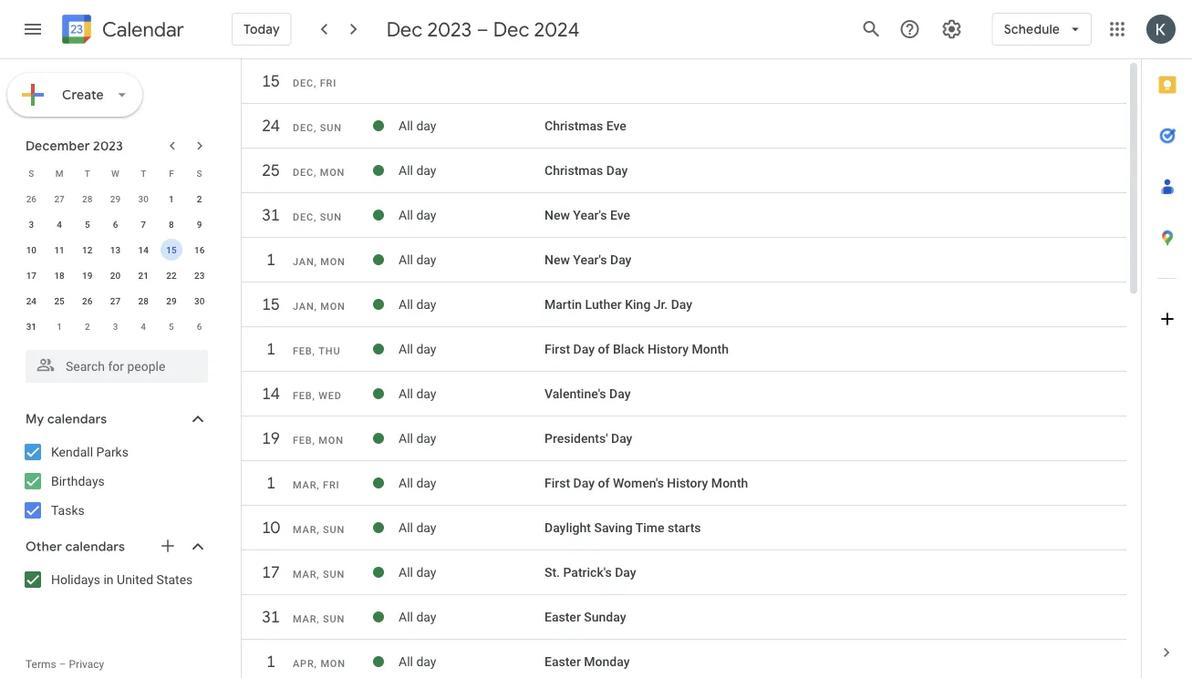 Task type: locate. For each thing, give the bounding box(es) containing it.
25
[[261, 160, 279, 181], [54, 296, 65, 306]]

2 year's from the top
[[573, 252, 607, 267]]

jan , mon inside 15 row
[[293, 301, 345, 312]]

13 all day cell from the top
[[399, 648, 545, 677]]

, for new year's day
[[314, 256, 317, 268]]

1 vertical spatial mar , sun
[[293, 569, 345, 581]]

5 all day from the top
[[399, 297, 436, 312]]

history right black
[[648, 342, 689, 357]]

row up november 29 element
[[17, 161, 213, 186]]

all day cell inside 24 row
[[399, 111, 545, 140]]

None search field
[[0, 343, 226, 383]]

1 vertical spatial 10
[[261, 518, 279, 539]]

dec , sun down the "dec , mon"
[[293, 212, 342, 223]]

day inside the 19 "row"
[[611, 431, 632, 446]]

all day cell inside the 19 "row"
[[399, 424, 545, 453]]

2 jan from the top
[[293, 301, 314, 312]]

8
[[169, 219, 174, 230]]

15 inside 15 row
[[261, 294, 279, 315]]

calendars up kendall
[[47, 411, 107, 428]]

4 all day cell from the top
[[399, 245, 545, 275]]

1 vertical spatial 5
[[169, 321, 174, 332]]

feb , mon
[[293, 435, 344, 446]]

17 element
[[20, 265, 42, 286]]

1 easter from the top
[[545, 610, 581, 625]]

first day of women's history month button
[[545, 476, 748, 491]]

10 day from the top
[[416, 521, 436, 536]]

2 vertical spatial feb
[[293, 435, 312, 446]]

10
[[26, 244, 37, 255], [261, 518, 279, 539]]

24 inside row
[[261, 115, 279, 136]]

dec inside 24 row
[[293, 122, 314, 134]]

feb inside "1" row
[[293, 346, 312, 357]]

3 1 link from the top
[[254, 467, 287, 500]]

1 of from the top
[[598, 342, 610, 357]]

day for presidents' day
[[416, 431, 436, 446]]

christmas up the christmas day button
[[545, 118, 603, 133]]

grid containing 15
[[242, 59, 1126, 679]]

2 new from the top
[[545, 252, 570, 267]]

row down 27 element
[[17, 314, 213, 339]]

day down presidents' day button
[[573, 476, 595, 491]]

1 jan from the top
[[293, 256, 314, 268]]

31 link down 25 link
[[254, 199, 287, 232]]

10 all day from the top
[[399, 521, 436, 536]]

0 vertical spatial 4
[[57, 219, 62, 230]]

0 horizontal spatial t
[[85, 168, 90, 179]]

of left women's
[[598, 476, 610, 491]]

15 for dec
[[261, 71, 279, 92]]

2 vertical spatial 31
[[261, 607, 279, 628]]

year's up new year's day 'button'
[[573, 208, 607, 223]]

dec , sun for 24
[[293, 122, 342, 134]]

new down the christmas day button
[[545, 208, 570, 223]]

1 vertical spatial easter
[[545, 655, 581, 670]]

all day cell for easter sunday
[[399, 603, 545, 632]]

15 link left dec , fri
[[254, 65, 287, 98]]

25 element
[[48, 290, 70, 312]]

25 inside row
[[54, 296, 65, 306]]

row
[[17, 161, 213, 186], [17, 186, 213, 212], [17, 212, 213, 237], [17, 237, 213, 263], [17, 263, 213, 288], [17, 288, 213, 314], [17, 314, 213, 339]]

10 inside row
[[26, 244, 37, 255]]

all for presidents' day
[[399, 431, 413, 446]]

5
[[85, 219, 90, 230], [169, 321, 174, 332]]

dec inside 25 row
[[293, 167, 314, 178]]

28 right november 27 element
[[82, 193, 93, 204]]

jan , mon down the "dec , mon"
[[293, 256, 345, 268]]

14 row
[[242, 378, 1126, 420]]

6
[[113, 219, 118, 230], [197, 321, 202, 332]]

, inside 24 row
[[314, 122, 317, 134]]

1 vertical spatial –
[[59, 659, 66, 671]]

28 down 21 on the left top of the page
[[138, 296, 149, 306]]

1 vertical spatial fri
[[323, 480, 340, 491]]

27 down m
[[54, 193, 65, 204]]

presidents' day
[[545, 431, 632, 446]]

10 link
[[254, 512, 287, 545]]

dec , fri
[[293, 78, 337, 89]]

day
[[416, 118, 436, 133], [416, 163, 436, 178], [416, 208, 436, 223], [416, 252, 436, 267], [416, 297, 436, 312], [416, 342, 436, 357], [416, 387, 436, 402], [416, 431, 436, 446], [416, 476, 436, 491], [416, 521, 436, 536], [416, 565, 436, 580], [416, 610, 436, 625], [416, 655, 436, 670]]

0 vertical spatial 30
[[138, 193, 149, 204]]

all for new year's day
[[399, 252, 413, 267]]

0 vertical spatial jan , mon
[[293, 256, 345, 268]]

easter left monday on the bottom of the page
[[545, 655, 581, 670]]

12 all from the top
[[399, 610, 413, 625]]

2023 for december
[[93, 138, 123, 154]]

31 row
[[242, 199, 1126, 241], [242, 601, 1126, 643]]

1 row up starts
[[242, 467, 1126, 509]]

1 link
[[254, 244, 287, 276], [254, 333, 287, 366], [254, 467, 287, 500], [254, 646, 287, 679]]

11 all day cell from the top
[[399, 558, 545, 587]]

27
[[54, 193, 65, 204], [110, 296, 121, 306]]

1 horizontal spatial 25
[[261, 160, 279, 181]]

1 horizontal spatial 2023
[[427, 16, 472, 42]]

1 link up 14 link at the left
[[254, 333, 287, 366]]

1 horizontal spatial 10
[[261, 518, 279, 539]]

18
[[54, 270, 65, 281]]

, inside 15 row
[[314, 301, 317, 312]]

25 for 25 element
[[54, 296, 65, 306]]

26 for 26 element at left
[[82, 296, 93, 306]]

29 down 22
[[166, 296, 177, 306]]

history down the 19 "row"
[[667, 476, 708, 491]]

t
[[85, 168, 90, 179], [141, 168, 146, 179]]

1 row up 15 row
[[242, 244, 1126, 285]]

year's down new year's eve
[[573, 252, 607, 267]]

0 vertical spatial 31
[[261, 205, 279, 226]]

easter for 31
[[545, 610, 581, 625]]

14 element
[[132, 239, 154, 261]]

christmas inside 25 row
[[545, 163, 603, 178]]

easter left sunday
[[545, 610, 581, 625]]

17
[[26, 270, 37, 281], [261, 562, 279, 583]]

all
[[399, 118, 413, 133], [399, 163, 413, 178], [399, 208, 413, 223], [399, 252, 413, 267], [399, 297, 413, 312], [399, 342, 413, 357], [399, 387, 413, 402], [399, 431, 413, 446], [399, 476, 413, 491], [399, 521, 413, 536], [399, 565, 413, 580], [399, 610, 413, 625], [399, 655, 413, 670]]

eve inside 24 row
[[606, 118, 626, 133]]

main drawer image
[[22, 18, 44, 40]]

30 down 23
[[194, 296, 205, 306]]

mar down feb , mon
[[293, 480, 317, 491]]

20
[[110, 270, 121, 281]]

day left black
[[573, 342, 595, 357]]

1 horizontal spatial 4
[[141, 321, 146, 332]]

0 horizontal spatial s
[[29, 168, 34, 179]]

0 vertical spatial 14
[[138, 244, 149, 255]]

all inside 14 row
[[399, 387, 413, 402]]

1 right 16 element
[[266, 249, 275, 270]]

sun up apr , mon
[[323, 614, 345, 625]]

0 horizontal spatial 19
[[82, 270, 93, 281]]

all day cell
[[399, 111, 545, 140], [399, 156, 545, 185], [399, 201, 545, 230], [399, 245, 545, 275], [399, 290, 545, 319], [399, 335, 545, 364], [399, 379, 545, 409], [399, 424, 545, 453], [399, 469, 545, 498], [399, 514, 545, 543], [399, 558, 545, 587], [399, 603, 545, 632], [399, 648, 545, 677]]

my
[[26, 411, 44, 428]]

7 all day cell from the top
[[399, 379, 545, 409]]

day inside the 19 "row"
[[416, 431, 436, 446]]

mon inside 15 row
[[320, 301, 345, 312]]

4 down "28" element
[[141, 321, 146, 332]]

dec , sun inside 24 row
[[293, 122, 342, 134]]

29 down w
[[110, 193, 121, 204]]

3 all from the top
[[399, 208, 413, 223]]

1 row down 15 row
[[242, 333, 1126, 375]]

1 vertical spatial 19
[[261, 428, 279, 449]]

row containing 26
[[17, 186, 213, 212]]

of
[[598, 342, 610, 357], [598, 476, 610, 491]]

row up 20 element
[[17, 237, 213, 263]]

2 all from the top
[[399, 163, 413, 178]]

24 for 24 element
[[26, 296, 37, 306]]

sun right 17 link
[[323, 569, 345, 581]]

all day inside '17' row
[[399, 565, 436, 580]]

26 inside 26 element
[[82, 296, 93, 306]]

all day inside 10 row
[[399, 521, 436, 536]]

2 christmas from the top
[[545, 163, 603, 178]]

november 26 element
[[20, 188, 42, 210]]

all day cell inside 14 row
[[399, 379, 545, 409]]

0 horizontal spatial 2023
[[93, 138, 123, 154]]

1 christmas from the top
[[545, 118, 603, 133]]

0 vertical spatial christmas
[[545, 118, 603, 133]]

3 mar from the top
[[293, 569, 317, 581]]

feb left wed on the bottom left
[[293, 390, 312, 402]]

0 vertical spatial history
[[648, 342, 689, 357]]

row group
[[17, 186, 213, 339]]

31 row down 25 row
[[242, 199, 1126, 241]]

1 vertical spatial 31 link
[[254, 601, 287, 634]]

31 element
[[20, 316, 42, 337]]

2 first from the top
[[545, 476, 570, 491]]

24 down 17 element
[[26, 296, 37, 306]]

1 vertical spatial 31 row
[[242, 601, 1126, 643]]

9 all from the top
[[399, 476, 413, 491]]

, inside '17' row
[[317, 569, 320, 581]]

10 for 10 element
[[26, 244, 37, 255]]

sun up the "dec , mon"
[[320, 122, 342, 134]]

first down martin
[[545, 342, 570, 357]]

mar inside 10 row
[[293, 524, 317, 536]]

1 mar , sun from the top
[[293, 524, 345, 536]]

dec
[[386, 16, 423, 42], [493, 16, 529, 42], [293, 78, 314, 89], [293, 122, 314, 134], [293, 167, 314, 178], [293, 212, 314, 223]]

2 feb from the top
[[293, 390, 312, 402]]

, for easter sunday
[[317, 614, 320, 625]]

1 15 link from the top
[[254, 65, 287, 98]]

26 element
[[76, 290, 98, 312]]

15 up "24" link
[[261, 71, 279, 92]]

12 all day cell from the top
[[399, 603, 545, 632]]

day inside 25 row
[[416, 163, 436, 178]]

calendar heading
[[99, 17, 184, 42]]

1 dec , sun from the top
[[293, 122, 342, 134]]

1 vertical spatial 31
[[26, 321, 37, 332]]

jan , mon
[[293, 256, 345, 268], [293, 301, 345, 312]]

all day for st. patrick's day
[[399, 565, 436, 580]]

feb inside the 19 "row"
[[293, 435, 312, 446]]

1 vertical spatial 15
[[166, 244, 177, 255]]

easter inside 31 row
[[545, 610, 581, 625]]

2 up 9
[[197, 193, 202, 204]]

6 up 13 element
[[113, 219, 118, 230]]

all day for easter sunday
[[399, 610, 436, 625]]

1 left apr
[[266, 652, 275, 673]]

st. patrick's day
[[545, 565, 636, 580]]

0 vertical spatial eve
[[606, 118, 626, 133]]

26
[[26, 193, 37, 204], [82, 296, 93, 306]]

1 first from the top
[[545, 342, 570, 357]]

4 1 link from the top
[[254, 646, 287, 679]]

2 down 26 element at left
[[85, 321, 90, 332]]

19 inside 19 link
[[261, 428, 279, 449]]

4 day from the top
[[416, 252, 436, 267]]

10 up 17 link
[[261, 518, 279, 539]]

all day cell inside 10 row
[[399, 514, 545, 543]]

day inside 10 row
[[416, 521, 436, 536]]

0 horizontal spatial 24
[[26, 296, 37, 306]]

, inside 14 row
[[312, 390, 315, 402]]

0 horizontal spatial 17
[[26, 270, 37, 281]]

0 vertical spatial jan
[[293, 256, 314, 268]]

sun down mar , fri
[[323, 524, 345, 536]]

1 horizontal spatial 24
[[261, 115, 279, 136]]

13 day from the top
[[416, 655, 436, 670]]

27 down 20
[[110, 296, 121, 306]]

my calendars
[[26, 411, 107, 428]]

6 all day from the top
[[399, 342, 436, 357]]

1 jan , mon from the top
[[293, 256, 345, 268]]

1 horizontal spatial 29
[[166, 296, 177, 306]]

all day inside 14 row
[[399, 387, 436, 402]]

0 vertical spatial 19
[[82, 270, 93, 281]]

1 vertical spatial calendars
[[65, 539, 125, 555]]

1 row
[[242, 244, 1126, 285], [242, 333, 1126, 375], [242, 467, 1126, 509], [242, 646, 1126, 679]]

year's for 31
[[573, 208, 607, 223]]

row down 13 element
[[17, 263, 213, 288]]

first for first day of black history month
[[545, 342, 570, 357]]

day for easter monday
[[416, 655, 436, 670]]

, for easter monday
[[314, 659, 317, 670]]

7 all from the top
[[399, 387, 413, 402]]

jan
[[293, 256, 314, 268], [293, 301, 314, 312]]

31 down 17 link
[[261, 607, 279, 628]]

0 vertical spatial 31 row
[[242, 199, 1126, 241]]

0 horizontal spatial 29
[[110, 193, 121, 204]]

1 vertical spatial first
[[545, 476, 570, 491]]

0 vertical spatial 15 link
[[254, 65, 287, 98]]

1 link for first day of women's history month
[[254, 467, 287, 500]]

5 row from the top
[[17, 263, 213, 288]]

30 inside "element"
[[194, 296, 205, 306]]

1 vertical spatial 25
[[54, 296, 65, 306]]

1 horizontal spatial s
[[197, 168, 202, 179]]

row containing 3
[[17, 212, 213, 237]]

martin
[[545, 297, 582, 312]]

1 day from the top
[[416, 118, 436, 133]]

mar , sun down mar , fri
[[293, 524, 345, 536]]

0 vertical spatial 10
[[26, 244, 37, 255]]

1 horizontal spatial –
[[477, 16, 489, 42]]

settings menu image
[[941, 18, 963, 40]]

11 all day from the top
[[399, 565, 436, 580]]

day right jr.
[[671, 297, 692, 312]]

21
[[138, 270, 149, 281]]

easter
[[545, 610, 581, 625], [545, 655, 581, 670]]

0 horizontal spatial 3
[[29, 219, 34, 230]]

row containing s
[[17, 161, 213, 186]]

sun for christmas eve
[[320, 122, 342, 134]]

christmas day
[[545, 163, 628, 178]]

mar , sun inside 31 row
[[293, 614, 345, 625]]

daylight saving time starts
[[545, 521, 701, 536]]

6 row from the top
[[17, 288, 213, 314]]

9 day from the top
[[416, 476, 436, 491]]

all inside 24 row
[[399, 118, 413, 133]]

row containing 10
[[17, 237, 213, 263]]

4 all from the top
[[399, 252, 413, 267]]

other
[[26, 539, 62, 555]]

7 all day from the top
[[399, 387, 436, 402]]

4 row from the top
[[17, 237, 213, 263]]

0 vertical spatial 5
[[85, 219, 90, 230]]

mon inside 25 row
[[320, 167, 345, 178]]

4 all day from the top
[[399, 252, 436, 267]]

3 up 10 element
[[29, 219, 34, 230]]

0 horizontal spatial 6
[[113, 219, 118, 230]]

4 1 row from the top
[[242, 646, 1126, 679]]

0 horizontal spatial 14
[[138, 244, 149, 255]]

2 15 link from the top
[[254, 288, 287, 321]]

wed
[[319, 390, 342, 402]]

1 vertical spatial 30
[[194, 296, 205, 306]]

28 for november 28 element
[[82, 193, 93, 204]]

0 horizontal spatial 27
[[54, 193, 65, 204]]

all day cell for first day of women's history month
[[399, 469, 545, 498]]

mar , sun
[[293, 524, 345, 536], [293, 569, 345, 581], [293, 614, 345, 625]]

0 horizontal spatial 5
[[85, 219, 90, 230]]

0 horizontal spatial 26
[[26, 193, 37, 204]]

all day cell for first day of black history month
[[399, 335, 545, 364]]

0 horizontal spatial 10
[[26, 244, 37, 255]]

17 for 17 element
[[26, 270, 37, 281]]

0 vertical spatial 29
[[110, 193, 121, 204]]

1 vertical spatial 27
[[110, 296, 121, 306]]

mar inside 31 row
[[293, 614, 317, 625]]

19
[[82, 270, 93, 281], [261, 428, 279, 449]]

feb inside 14 row
[[293, 390, 312, 402]]

15 link inside row
[[254, 288, 287, 321]]

all inside '17' row
[[399, 565, 413, 580]]

sun for st. patrick's day
[[323, 569, 345, 581]]

1
[[169, 193, 174, 204], [266, 249, 275, 270], [57, 321, 62, 332], [266, 339, 275, 360], [266, 473, 275, 494], [266, 652, 275, 673]]

1 row from the top
[[17, 161, 213, 186]]

26 down 19 element
[[82, 296, 93, 306]]

mar , sun inside '17' row
[[293, 569, 345, 581]]

15 link right 30 "element"
[[254, 288, 287, 321]]

day for first day of women's history month
[[416, 476, 436, 491]]

jan for 15
[[293, 301, 314, 312]]

2 jan , mon from the top
[[293, 301, 345, 312]]

day inside 14 row
[[416, 387, 436, 402]]

christmas down christmas eve "button"
[[545, 163, 603, 178]]

0 vertical spatial year's
[[573, 208, 607, 223]]

day inside '17' row
[[416, 565, 436, 580]]

0 vertical spatial 31 link
[[254, 199, 287, 232]]

mar right 10 link
[[293, 524, 317, 536]]

13 all day from the top
[[399, 655, 436, 670]]

0 vertical spatial fri
[[320, 78, 337, 89]]

5 day from the top
[[416, 297, 436, 312]]

feb left "thu"
[[293, 346, 312, 357]]

all day for christmas day
[[399, 163, 436, 178]]

1 vertical spatial christmas
[[545, 163, 603, 178]]

today
[[244, 21, 280, 37]]

new year's eve button
[[545, 208, 630, 223]]

mar right 17 link
[[293, 569, 317, 581]]

0 vertical spatial easter
[[545, 610, 581, 625]]

all day for valentine's day
[[399, 387, 436, 402]]

11 all from the top
[[399, 565, 413, 580]]

s
[[29, 168, 34, 179], [197, 168, 202, 179]]

1 vertical spatial dec , sun
[[293, 212, 342, 223]]

2 vertical spatial 15
[[261, 294, 279, 315]]

, inside 10 row
[[317, 524, 320, 536]]

sun inside 10 row
[[323, 524, 345, 536]]

all for daylight saving time starts
[[399, 521, 413, 536]]

13 all from the top
[[399, 655, 413, 670]]

27 for 27 element
[[110, 296, 121, 306]]

december 2023
[[26, 138, 123, 154]]

30 for 30 "element"
[[194, 296, 205, 306]]

of left black
[[598, 342, 610, 357]]

2 all day cell from the top
[[399, 156, 545, 185]]

31 link down 17 link
[[254, 601, 287, 634]]

1 all day from the top
[[399, 118, 436, 133]]

0 vertical spatial mar , sun
[[293, 524, 345, 536]]

1 horizontal spatial 17
[[261, 562, 279, 583]]

sunday
[[584, 610, 626, 625]]

schedule
[[1004, 21, 1060, 37]]

17 for 17 link
[[261, 562, 279, 583]]

1 31 row from the top
[[242, 199, 1126, 241]]

first up daylight
[[545, 476, 570, 491]]

1 vertical spatial month
[[711, 476, 748, 491]]

2 t from the left
[[141, 168, 146, 179]]

17 inside 17 link
[[261, 562, 279, 583]]

1 vertical spatial 17
[[261, 562, 279, 583]]

1 vertical spatial jan
[[293, 301, 314, 312]]

all day inside the 19 "row"
[[399, 431, 436, 446]]

3 1 row from the top
[[242, 467, 1126, 509]]

0 vertical spatial first
[[545, 342, 570, 357]]

all day cell for st. patrick's day
[[399, 558, 545, 587]]

1 vertical spatial jan , mon
[[293, 301, 345, 312]]

all for easter monday
[[399, 655, 413, 670]]

1 link right 16 element
[[254, 244, 287, 276]]

mar up apr
[[293, 614, 317, 625]]

0 vertical spatial 2023
[[427, 16, 472, 42]]

14 for 14 link at the left
[[261, 384, 279, 405]]

9 all day from the top
[[399, 476, 436, 491]]

19 row
[[242, 422, 1126, 464]]

1 horizontal spatial 28
[[138, 296, 149, 306]]

1 feb from the top
[[293, 346, 312, 357]]

mar
[[293, 480, 317, 491], [293, 524, 317, 536], [293, 569, 317, 581], [293, 614, 317, 625]]

sun inside 24 row
[[320, 122, 342, 134]]

1 all day cell from the top
[[399, 111, 545, 140]]

30 for november 30 element
[[138, 193, 149, 204]]

4 mar from the top
[[293, 614, 317, 625]]

mar , sun for 31
[[293, 614, 345, 625]]

0 vertical spatial of
[[598, 342, 610, 357]]

women's
[[613, 476, 664, 491]]

presidents'
[[545, 431, 608, 446]]

all day for daylight saving time starts
[[399, 521, 436, 536]]

1 horizontal spatial 19
[[261, 428, 279, 449]]

christmas eve
[[545, 118, 626, 133]]

all day cell inside 25 row
[[399, 156, 545, 185]]

, for christmas day
[[314, 167, 317, 178]]

10 all from the top
[[399, 521, 413, 536]]

day right presidents'
[[611, 431, 632, 446]]

1 new from the top
[[545, 208, 570, 223]]

5 down 29 element
[[169, 321, 174, 332]]

0 vertical spatial new
[[545, 208, 570, 223]]

day inside 15 row
[[416, 297, 436, 312]]

1 year's from the top
[[573, 208, 607, 223]]

all inside 10 row
[[399, 521, 413, 536]]

5 down november 28 element
[[85, 219, 90, 230]]

6 down 30 "element"
[[197, 321, 202, 332]]

2 day from the top
[[416, 163, 436, 178]]

1 vertical spatial 14
[[261, 384, 279, 405]]

0 horizontal spatial 2
[[85, 321, 90, 332]]

all inside 15 row
[[399, 297, 413, 312]]

12 day from the top
[[416, 610, 436, 625]]

day inside 25 row
[[606, 163, 628, 178]]

31 row down '17' row
[[242, 601, 1126, 643]]

all day cell for new year's day
[[399, 245, 545, 275]]

,
[[314, 78, 317, 89], [314, 122, 317, 134], [314, 167, 317, 178], [314, 212, 317, 223], [314, 256, 317, 268], [314, 301, 317, 312], [312, 346, 315, 357], [312, 390, 315, 402], [312, 435, 315, 446], [317, 480, 320, 491], [317, 524, 320, 536], [317, 569, 320, 581], [317, 614, 320, 625], [314, 659, 317, 670]]

17 down 10 element
[[26, 270, 37, 281]]

, for martin luther king jr. day
[[314, 301, 317, 312]]

14
[[138, 244, 149, 255], [261, 384, 279, 405]]

sun for daylight saving time starts
[[323, 524, 345, 536]]

1 horizontal spatial 14
[[261, 384, 279, 405]]

november 28 element
[[76, 188, 98, 210]]

november 27 element
[[48, 188, 70, 210]]

dec inside 31 row
[[293, 212, 314, 223]]

terms link
[[26, 659, 56, 671]]

mar , sun inside 10 row
[[293, 524, 345, 536]]

mar , sun for 10
[[293, 524, 345, 536]]

, inside the 19 "row"
[[312, 435, 315, 446]]

fri up the "dec , mon"
[[320, 78, 337, 89]]

2 easter from the top
[[545, 655, 581, 670]]

jan , mon for 15
[[293, 301, 345, 312]]

feb right 19 link
[[293, 435, 312, 446]]

0 vertical spatial calendars
[[47, 411, 107, 428]]

2 all day from the top
[[399, 163, 436, 178]]

1 mar from the top
[[293, 480, 317, 491]]

24 inside december 2023 grid
[[26, 296, 37, 306]]

17 row
[[242, 556, 1126, 598]]

row up january 3 element
[[17, 288, 213, 314]]

christmas inside 24 row
[[545, 118, 603, 133]]

7 row from the top
[[17, 314, 213, 339]]

1 vertical spatial 15 link
[[254, 288, 287, 321]]

1 for easter monday
[[266, 652, 275, 673]]

2 of from the top
[[598, 476, 610, 491]]

, for first day of black history month
[[312, 346, 315, 357]]

14 up 19 link
[[261, 384, 279, 405]]

2 1 row from the top
[[242, 333, 1126, 375]]

10 up 17 element
[[26, 244, 37, 255]]

25 inside row
[[261, 160, 279, 181]]

row down november 29 element
[[17, 212, 213, 237]]

1 horizontal spatial 3
[[113, 321, 118, 332]]

10 inside row
[[261, 518, 279, 539]]

all day cell for christmas eve
[[399, 111, 545, 140]]

6 all from the top
[[399, 342, 413, 357]]

0 vertical spatial month
[[692, 342, 729, 357]]

all day inside 24 row
[[399, 118, 436, 133]]

other calendars button
[[4, 533, 226, 562]]

31 inside december 2023 grid
[[26, 321, 37, 332]]

day up new year's eve
[[606, 163, 628, 178]]

3 mar , sun from the top
[[293, 614, 345, 625]]

20 element
[[104, 265, 126, 286]]

30 up 7
[[138, 193, 149, 204]]

0 vertical spatial 27
[[54, 193, 65, 204]]

2023
[[427, 16, 472, 42], [93, 138, 123, 154]]

eve up the christmas day button
[[606, 118, 626, 133]]

mon inside the 19 "row"
[[319, 435, 344, 446]]

17 down 10 link
[[261, 562, 279, 583]]

8 all day cell from the top
[[399, 424, 545, 453]]

2 mar from the top
[[293, 524, 317, 536]]

all for first day of black history month
[[399, 342, 413, 357]]

tab list
[[1142, 59, 1192, 628]]

19 down 12
[[82, 270, 93, 281]]

fri for 1
[[323, 480, 340, 491]]

m
[[55, 168, 63, 179]]

mon
[[320, 167, 345, 178], [320, 256, 345, 268], [320, 301, 345, 312], [319, 435, 344, 446], [320, 659, 346, 670]]

sun down the "dec , mon"
[[320, 212, 342, 223]]

month for first day of women's history month
[[711, 476, 748, 491]]

15 link
[[254, 65, 287, 98], [254, 288, 287, 321]]

all day inside 25 row
[[399, 163, 436, 178]]

dec , sun up the "dec , mon"
[[293, 122, 342, 134]]

24 up 25 link
[[261, 115, 279, 136]]

24 for "24" link
[[261, 115, 279, 136]]

2 mar , sun from the top
[[293, 569, 345, 581]]

1 row down '17' row
[[242, 646, 1126, 679]]

1 up 14 link at the left
[[266, 339, 275, 360]]

king
[[625, 297, 651, 312]]

19 element
[[76, 265, 98, 286]]

14 inside 14 link
[[261, 384, 279, 405]]

calendars up in
[[65, 539, 125, 555]]

19 inside 19 element
[[82, 270, 93, 281]]

3 down 27 element
[[113, 321, 118, 332]]

feb for 1
[[293, 346, 312, 357]]

, for christmas eve
[[314, 122, 317, 134]]

sun inside '17' row
[[323, 569, 345, 581]]

9 all day cell from the top
[[399, 469, 545, 498]]

0 horizontal spatial 30
[[138, 193, 149, 204]]

day inside 24 row
[[416, 118, 436, 133]]

10 all day cell from the top
[[399, 514, 545, 543]]

year's inside 31 row
[[573, 208, 607, 223]]

1 link up 10 link
[[254, 467, 287, 500]]

3 day from the top
[[416, 208, 436, 223]]

8 all day from the top
[[399, 431, 436, 446]]

25 down '18'
[[54, 296, 65, 306]]

all day cell inside '17' row
[[399, 558, 545, 587]]

1 vertical spatial 3
[[113, 321, 118, 332]]

2 31 link from the top
[[254, 601, 287, 634]]

jan , mon up feb , thu
[[293, 301, 345, 312]]

christmas
[[545, 118, 603, 133], [545, 163, 603, 178]]

19 down 14 link at the left
[[261, 428, 279, 449]]

– right terms link
[[59, 659, 66, 671]]

0 vertical spatial feb
[[293, 346, 312, 357]]

14 inside 14 element
[[138, 244, 149, 255]]

5 all day cell from the top
[[399, 290, 545, 319]]

day for christmas eve
[[416, 118, 436, 133]]

day inside 14 row
[[609, 387, 631, 402]]

tasks
[[51, 503, 85, 518]]

all day for christmas eve
[[399, 118, 436, 133]]

29
[[110, 193, 121, 204], [166, 296, 177, 306]]

month down the 19 "row"
[[711, 476, 748, 491]]

0 vertical spatial 28
[[82, 193, 93, 204]]

new
[[545, 208, 570, 223], [545, 252, 570, 267]]

eve inside 31 row
[[610, 208, 630, 223]]

17 inside 17 element
[[26, 270, 37, 281]]

2 dec , sun from the top
[[293, 212, 342, 223]]

1 horizontal spatial 30
[[194, 296, 205, 306]]

s right f
[[197, 168, 202, 179]]

31 link
[[254, 199, 287, 232], [254, 601, 287, 634]]

jan inside "1" row
[[293, 256, 314, 268]]

feb for 19
[[293, 435, 312, 446]]

3 row from the top
[[17, 212, 213, 237]]

3 all day from the top
[[399, 208, 436, 223]]

1 1 link from the top
[[254, 244, 287, 276]]

3 all day cell from the top
[[399, 201, 545, 230]]

of for black
[[598, 342, 610, 357]]

12 element
[[76, 239, 98, 261]]

5 all from the top
[[399, 297, 413, 312]]

feb for 14
[[293, 390, 312, 402]]

new for 1
[[545, 252, 570, 267]]

t up november 30 element
[[141, 168, 146, 179]]

new year's eve
[[545, 208, 630, 223]]

1 link left apr
[[254, 646, 287, 679]]

15 up 22
[[166, 244, 177, 255]]

feb
[[293, 346, 312, 357], [293, 390, 312, 402], [293, 435, 312, 446]]

martin luther king jr. day button
[[545, 297, 692, 312]]

23 element
[[188, 265, 210, 286]]

all inside 25 row
[[399, 163, 413, 178]]

t up november 28 element
[[85, 168, 90, 179]]

grid
[[242, 59, 1126, 679]]

6 day from the top
[[416, 342, 436, 357]]

all day cell inside 15 row
[[399, 290, 545, 319]]

all day inside 15 row
[[399, 297, 436, 312]]

18 element
[[48, 265, 70, 286]]

all day for first day of black history month
[[399, 342, 436, 357]]

row containing 24
[[17, 288, 213, 314]]

8 all from the top
[[399, 431, 413, 446]]

mar inside '17' row
[[293, 569, 317, 581]]

24
[[261, 115, 279, 136], [26, 296, 37, 306]]

6 all day cell from the top
[[399, 335, 545, 364]]

1 vertical spatial 2023
[[93, 138, 123, 154]]

1 vertical spatial eve
[[610, 208, 630, 223]]

jan for 1
[[293, 256, 314, 268]]

11 day from the top
[[416, 565, 436, 580]]

0 vertical spatial dec , sun
[[293, 122, 342, 134]]

26 inside november 26 element
[[26, 193, 37, 204]]

row containing 17
[[17, 263, 213, 288]]

daylight
[[545, 521, 591, 536]]

all day for first day of women's history month
[[399, 476, 436, 491]]

, inside 25 row
[[314, 167, 317, 178]]

2 1 link from the top
[[254, 333, 287, 366]]

28 element
[[132, 290, 154, 312]]

eve
[[606, 118, 626, 133], [610, 208, 630, 223]]

0 vertical spatial 26
[[26, 193, 37, 204]]

3 feb from the top
[[293, 435, 312, 446]]

1 vertical spatial history
[[667, 476, 708, 491]]

january 4 element
[[132, 316, 154, 337]]

fri for 15
[[320, 78, 337, 89]]

first day of women's history month
[[545, 476, 748, 491]]

all inside the 19 "row"
[[399, 431, 413, 446]]

dec for 24
[[293, 122, 314, 134]]

29 for november 29 element
[[110, 193, 121, 204]]

7 day from the top
[[416, 387, 436, 402]]

jan inside 15 row
[[293, 301, 314, 312]]

8 day from the top
[[416, 431, 436, 446]]



Task type: describe. For each thing, give the bounding box(es) containing it.
11
[[54, 244, 65, 255]]

15 for jan
[[261, 294, 279, 315]]

day for st. patrick's day
[[416, 565, 436, 580]]

1 1 row from the top
[[242, 244, 1126, 285]]

christmas eve button
[[545, 118, 626, 133]]

add other calendars image
[[159, 537, 177, 555]]

dec , sun for 31
[[293, 212, 342, 223]]

22 element
[[160, 265, 182, 286]]

dec for 25
[[293, 167, 314, 178]]

calendar element
[[58, 11, 184, 51]]

day for christmas day
[[416, 163, 436, 178]]

0 vertical spatial 2
[[197, 193, 202, 204]]

all for christmas eve
[[399, 118, 413, 133]]

black
[[613, 342, 644, 357]]

mar , sun for 17
[[293, 569, 345, 581]]

all day for new year's day
[[399, 252, 436, 267]]

28 for "28" element
[[138, 296, 149, 306]]

15 cell
[[157, 237, 185, 263]]

1 vertical spatial 2
[[85, 321, 90, 332]]

1 horizontal spatial 5
[[169, 321, 174, 332]]

november 30 element
[[132, 188, 154, 210]]

, for valentine's day
[[312, 390, 315, 402]]

15 inside 15 cell
[[166, 244, 177, 255]]

today button
[[232, 7, 292, 51]]

easter sunday
[[545, 610, 626, 625]]

1 up '8'
[[169, 193, 174, 204]]

1 vertical spatial 6
[[197, 321, 202, 332]]

all day for easter monday
[[399, 655, 436, 670]]

new year's day
[[545, 252, 632, 267]]

united
[[117, 572, 153, 587]]

st.
[[545, 565, 560, 580]]

year's for 1
[[573, 252, 607, 267]]

mon for easter monday
[[320, 659, 346, 670]]

all day cell for christmas day
[[399, 156, 545, 185]]

w
[[111, 168, 119, 179]]

2024
[[534, 16, 580, 42]]

mon for christmas day
[[320, 167, 345, 178]]

my calendars button
[[4, 405, 226, 434]]

, for st. patrick's day
[[317, 569, 320, 581]]

13
[[110, 244, 121, 255]]

month for first day of black history month
[[692, 342, 729, 357]]

25 link
[[254, 154, 287, 187]]

, for first day of women's history month
[[317, 480, 320, 491]]

dec for 31
[[293, 212, 314, 223]]

holidays in united states
[[51, 572, 193, 587]]

feb , wed
[[293, 390, 342, 402]]

history for women's
[[667, 476, 708, 491]]

16 element
[[188, 239, 210, 261]]

25 row
[[242, 154, 1126, 196]]

Search for people text field
[[36, 350, 197, 383]]

valentine's day
[[545, 387, 631, 402]]

0 horizontal spatial –
[[59, 659, 66, 671]]

25 for 25 link
[[261, 160, 279, 181]]

states
[[157, 572, 193, 587]]

1 for first day of black history month
[[266, 339, 275, 360]]

21 element
[[132, 265, 154, 286]]

easter for 1
[[545, 655, 581, 670]]

day for new year's day
[[416, 252, 436, 267]]

patrick's
[[563, 565, 612, 580]]

0 vertical spatial 3
[[29, 219, 34, 230]]

monday
[[584, 655, 630, 670]]

, for new year's eve
[[314, 212, 317, 223]]

12
[[82, 244, 93, 255]]

2 s from the left
[[197, 168, 202, 179]]

in
[[104, 572, 114, 587]]

0 horizontal spatial 4
[[57, 219, 62, 230]]

15 link for dec
[[254, 65, 287, 98]]

day up martin luther king jr. day
[[610, 252, 632, 267]]

saving
[[594, 521, 633, 536]]

january 2 element
[[76, 316, 98, 337]]

sun for new year's eve
[[320, 212, 342, 223]]

mar , fri
[[293, 480, 340, 491]]

day for martin luther king jr. day
[[416, 297, 436, 312]]

day inside 15 row
[[671, 297, 692, 312]]

calendars for other calendars
[[65, 539, 125, 555]]

dec , mon
[[293, 167, 345, 178]]

valentine's
[[545, 387, 606, 402]]

mar for 1
[[293, 480, 317, 491]]

, for presidents' day
[[312, 435, 315, 446]]

19 for 19 link
[[261, 428, 279, 449]]

0 vertical spatial –
[[477, 16, 489, 42]]

create button
[[7, 73, 142, 117]]

parks
[[96, 445, 129, 460]]

29 element
[[160, 290, 182, 312]]

martin luther king jr. day
[[545, 297, 692, 312]]

24 element
[[20, 290, 42, 312]]

31 for easter
[[261, 607, 279, 628]]

14 link
[[254, 378, 287, 410]]

january 6 element
[[188, 316, 210, 337]]

all day cell for easter monday
[[399, 648, 545, 677]]

dec 2023 – dec 2024
[[386, 16, 580, 42]]

f
[[169, 168, 174, 179]]

january 1 element
[[48, 316, 70, 337]]

1 t from the left
[[85, 168, 90, 179]]

calendar
[[102, 17, 184, 42]]

10 row
[[242, 512, 1126, 554]]

15 row
[[242, 288, 1126, 330]]

holidays
[[51, 572, 100, 587]]

starts
[[668, 521, 701, 536]]

2 31 row from the top
[[242, 601, 1126, 643]]

christmas day button
[[545, 163, 628, 178]]

24 row
[[242, 109, 1126, 151]]

terms – privacy
[[26, 659, 104, 671]]

feb , thu
[[293, 346, 341, 357]]

st. patrick's day button
[[545, 565, 636, 580]]

10 element
[[20, 239, 42, 261]]

19 for 19 element
[[82, 270, 93, 281]]

1 for new year's day
[[266, 249, 275, 270]]

thu
[[319, 346, 341, 357]]

26 for november 26 element at the top
[[26, 193, 37, 204]]

birthdays
[[51, 474, 105, 489]]

apr
[[293, 659, 314, 670]]

easter monday button
[[545, 655, 630, 670]]

create
[[62, 87, 104, 103]]

row group containing 26
[[17, 186, 213, 339]]

luther
[[585, 297, 622, 312]]

9
[[197, 219, 202, 230]]

schedule button
[[992, 7, 1092, 51]]

mon for martin luther king jr. day
[[320, 301, 345, 312]]

all for martin luther king jr. day
[[399, 297, 413, 312]]

1 vertical spatial 4
[[141, 321, 146, 332]]

11 element
[[48, 239, 70, 261]]

december 2023 grid
[[17, 161, 213, 339]]

19 link
[[254, 422, 287, 455]]

january 5 element
[[160, 316, 182, 337]]

all day for presidents' day
[[399, 431, 436, 446]]

day for easter sunday
[[416, 610, 436, 625]]

15 element
[[160, 239, 182, 261]]

all day for martin luther king jr. day
[[399, 297, 436, 312]]

first for first day of women's history month
[[545, 476, 570, 491]]

first day of black history month button
[[545, 342, 729, 357]]

1 link for first day of black history month
[[254, 333, 287, 366]]

1 down 25 element
[[57, 321, 62, 332]]

valentine's day button
[[545, 387, 631, 402]]

history for black
[[648, 342, 689, 357]]

terms
[[26, 659, 56, 671]]

my calendars list
[[4, 438, 226, 525]]

day for first day of black history month
[[416, 342, 436, 357]]

all day cell for martin luther king jr. day
[[399, 290, 545, 319]]

kendall
[[51, 445, 93, 460]]

1 s from the left
[[29, 168, 34, 179]]

apr , mon
[[293, 659, 346, 670]]

first day of black history month
[[545, 342, 729, 357]]

7
[[141, 219, 146, 230]]

all for christmas day
[[399, 163, 413, 178]]

27 element
[[104, 290, 126, 312]]

new for 31
[[545, 208, 570, 223]]

january 3 element
[[104, 316, 126, 337]]

27 for november 27 element
[[54, 193, 65, 204]]

16
[[194, 244, 205, 255]]

row containing 31
[[17, 314, 213, 339]]

29 for 29 element
[[166, 296, 177, 306]]

, for daylight saving time starts
[[317, 524, 320, 536]]

time
[[635, 521, 664, 536]]

24 link
[[254, 109, 287, 142]]

1 link for easter monday
[[254, 646, 287, 679]]

privacy link
[[69, 659, 104, 671]]

15 link for jan
[[254, 288, 287, 321]]

14 for 14 element at the top left of page
[[138, 244, 149, 255]]

13 element
[[104, 239, 126, 261]]

22
[[166, 270, 177, 281]]

30 element
[[188, 290, 210, 312]]

10 for 10 link
[[261, 518, 279, 539]]

dec for 15
[[293, 78, 314, 89]]

presidents' day button
[[545, 431, 632, 446]]

easter sunday button
[[545, 610, 626, 625]]

easter monday
[[545, 655, 630, 670]]

all for new year's eve
[[399, 208, 413, 223]]

23
[[194, 270, 205, 281]]

other calendars
[[26, 539, 125, 555]]

december
[[26, 138, 90, 154]]

all day cell for daylight saving time starts
[[399, 514, 545, 543]]

mar for 31
[[293, 614, 317, 625]]

day inside '17' row
[[615, 565, 636, 580]]

17 link
[[254, 556, 287, 589]]

mon for presidents' day
[[319, 435, 344, 446]]

new year's day button
[[545, 252, 632, 267]]

jr.
[[654, 297, 668, 312]]

0 vertical spatial 6
[[113, 219, 118, 230]]

mon for new year's day
[[320, 256, 345, 268]]

31 link for easter
[[254, 601, 287, 634]]

november 29 element
[[104, 188, 126, 210]]

all day for new year's eve
[[399, 208, 436, 223]]

privacy
[[69, 659, 104, 671]]

kendall parks
[[51, 445, 129, 460]]

1 link for new year's day
[[254, 244, 287, 276]]



Task type: vqa. For each thing, say whether or not it's contained in the screenshot.
the 'May 8' element
no



